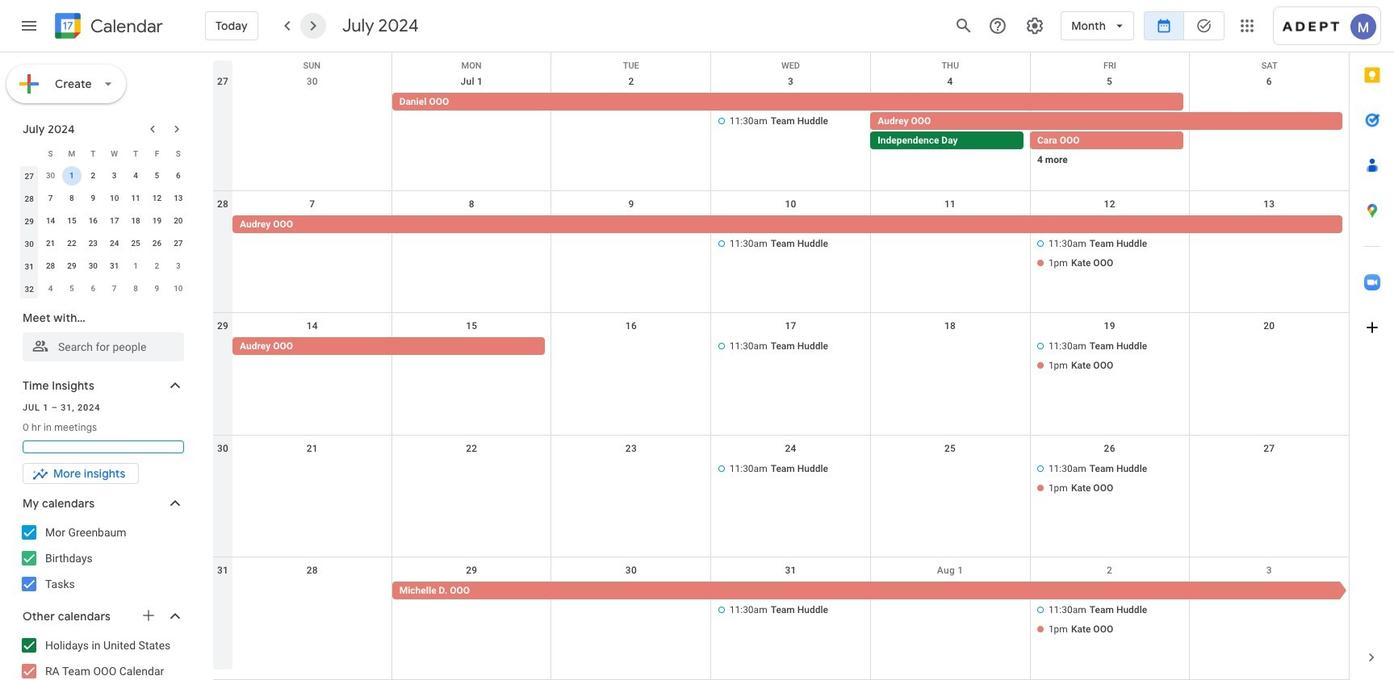 Task type: locate. For each thing, give the bounding box(es) containing it.
row
[[213, 52, 1349, 77], [213, 69, 1349, 191], [19, 142, 189, 165], [19, 165, 189, 187], [19, 187, 189, 210], [213, 191, 1349, 313], [19, 210, 189, 233], [19, 233, 189, 255], [19, 255, 189, 278], [19, 278, 189, 300], [213, 313, 1349, 436], [213, 436, 1349, 558], [213, 558, 1349, 681]]

august 10 element
[[169, 279, 188, 299]]

column header
[[19, 142, 40, 165]]

august 5 element
[[62, 279, 82, 299]]

25 element
[[126, 234, 145, 254]]

july 2024 grid
[[15, 142, 189, 300]]

august 7 element
[[105, 279, 124, 299]]

9 element
[[83, 189, 103, 208]]

cell inside row group
[[61, 165, 82, 187]]

None search field
[[0, 304, 200, 362]]

august 6 element
[[83, 279, 103, 299]]

27 element
[[169, 234, 188, 254]]

12 element
[[147, 189, 167, 208]]

26 element
[[147, 234, 167, 254]]

add other calendars image
[[141, 608, 157, 624]]

13 element
[[169, 189, 188, 208]]

17 element
[[105, 212, 124, 231]]

30 element
[[83, 257, 103, 276]]

tab list
[[1350, 52, 1395, 636]]

row group inside july 2024 grid
[[19, 165, 189, 300]]

Search for people to meet text field
[[32, 333, 174, 362]]

row group
[[19, 165, 189, 300]]

august 4 element
[[41, 279, 60, 299]]

23 element
[[83, 234, 103, 254]]

20 element
[[169, 212, 188, 231]]

august 3 element
[[169, 257, 188, 276]]

heading
[[87, 17, 163, 36]]

4 element
[[126, 166, 145, 186]]

cell
[[233, 93, 392, 170], [552, 93, 711, 170], [871, 93, 1349, 170], [1030, 93, 1190, 170], [1190, 93, 1349, 170], [61, 165, 82, 187], [392, 215, 552, 273], [552, 215, 711, 273], [871, 215, 1030, 273], [1030, 215, 1190, 273], [1190, 215, 1349, 273], [392, 338, 552, 376], [552, 338, 711, 376], [1030, 338, 1190, 376], [1190, 338, 1349, 376], [233, 460, 392, 499], [392, 460, 552, 499], [552, 460, 711, 499], [1030, 460, 1190, 499], [1190, 460, 1349, 499], [233, 583, 392, 641], [552, 583, 711, 641], [871, 583, 1030, 641], [1030, 583, 1190, 641], [1190, 583, 1349, 641]]

grid
[[213, 52, 1349, 681]]

14 element
[[41, 212, 60, 231]]

heading inside calendar element
[[87, 17, 163, 36]]

7 element
[[41, 189, 60, 208]]

1 element
[[62, 166, 82, 186]]

august 1 element
[[126, 257, 145, 276]]

22 element
[[62, 234, 82, 254]]



Task type: vqa. For each thing, say whether or not it's contained in the screenshot.
column header
yes



Task type: describe. For each thing, give the bounding box(es) containing it.
8 element
[[62, 189, 82, 208]]

column header inside july 2024 grid
[[19, 142, 40, 165]]

june 30 element
[[41, 166, 60, 186]]

21 element
[[41, 234, 60, 254]]

10 element
[[105, 189, 124, 208]]

15 element
[[62, 212, 82, 231]]

11 element
[[126, 189, 145, 208]]

5 element
[[147, 166, 167, 186]]

29 element
[[62, 257, 82, 276]]

6 element
[[169, 166, 188, 186]]

august 2 element
[[147, 257, 167, 276]]

19 element
[[147, 212, 167, 231]]

16 element
[[83, 212, 103, 231]]

31 element
[[105, 257, 124, 276]]

24 element
[[105, 234, 124, 254]]

settings menu image
[[1026, 16, 1045, 36]]

28 element
[[41, 257, 60, 276]]

august 8 element
[[126, 279, 145, 299]]

my calendars list
[[3, 520, 200, 598]]

main drawer image
[[19, 16, 39, 36]]

other calendars list
[[3, 633, 200, 681]]

calendar element
[[52, 10, 163, 45]]

18 element
[[126, 212, 145, 231]]

3 element
[[105, 166, 124, 186]]

2 element
[[83, 166, 103, 186]]

august 9 element
[[147, 279, 167, 299]]



